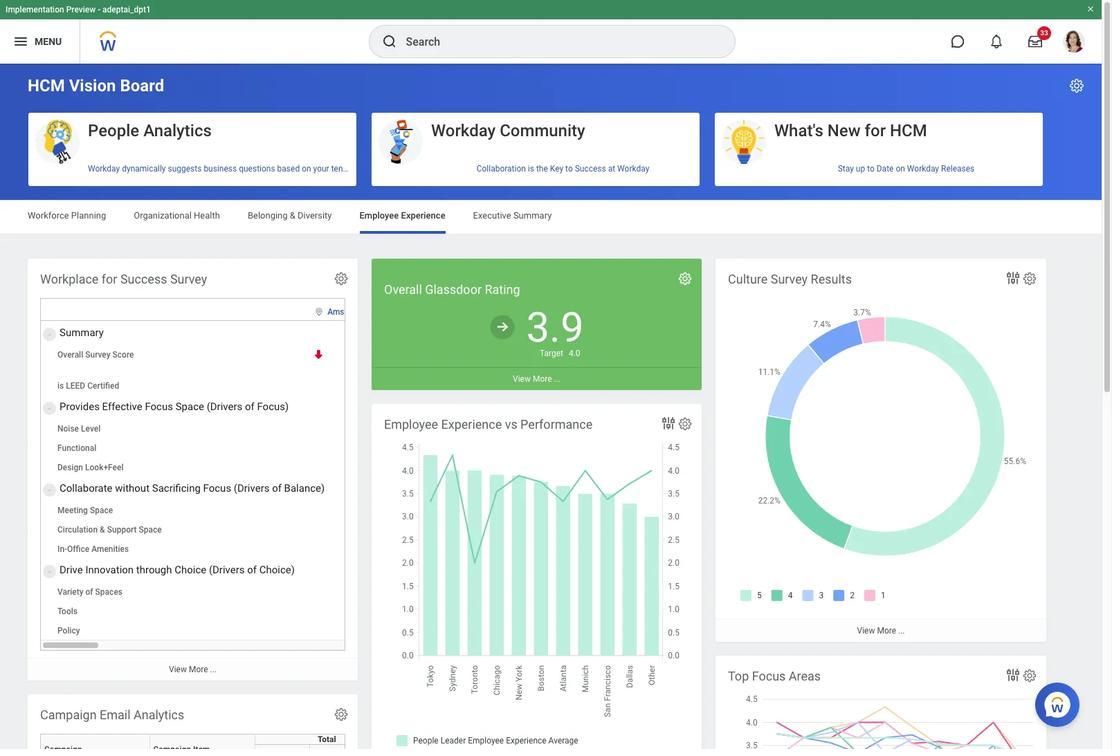 Task type: vqa. For each thing, say whether or not it's contained in the screenshot.
topmost Space
yes



Task type: describe. For each thing, give the bounding box(es) containing it.
leed
[[66, 381, 85, 391]]

releases
[[941, 164, 975, 173]]

adeptai_dpt1
[[102, 5, 151, 15]]

hcm vision board
[[28, 76, 164, 96]]

analytics inside button
[[143, 121, 212, 140]]

belonging
[[248, 210, 288, 221]]

view more ... for workplace for success survey
[[169, 665, 217, 675]]

top
[[728, 669, 749, 684]]

design look+feel
[[57, 463, 124, 473]]

notifications large image
[[990, 35, 1003, 48]]

survey for culture survey results
[[771, 272, 808, 287]]

configure workplace for success survey image
[[334, 271, 349, 287]]

people analytics
[[88, 121, 212, 140]]

workplace
[[40, 272, 99, 287]]

email
[[100, 708, 130, 722]]

1 horizontal spatial is
[[528, 164, 534, 173]]

questions
[[239, 164, 275, 173]]

0 vertical spatial focus
[[145, 401, 173, 413]]

workday right 'at'
[[617, 164, 649, 173]]

collaborate
[[60, 482, 112, 495]]

spaces
[[95, 588, 123, 597]]

... for workplace for success survey
[[210, 665, 217, 675]]

variety
[[57, 588, 83, 597]]

of for choice)
[[247, 564, 257, 577]]

of for focus)
[[245, 401, 254, 413]]

1 horizontal spatial view more ...
[[513, 374, 561, 384]]

drive
[[60, 564, 83, 577]]

dynamically
[[122, 164, 166, 173]]

through
[[136, 564, 172, 577]]

business
[[204, 164, 237, 173]]

date
[[877, 164, 894, 173]]

& for circulation
[[100, 525, 105, 535]]

score
[[112, 350, 134, 360]]

experience for employee experience
[[401, 210, 445, 221]]

collapse image for summary
[[44, 327, 52, 343]]

stay up to date on workday releases link
[[715, 158, 1043, 179]]

noise level
[[57, 424, 101, 434]]

total
[[318, 735, 336, 745]]

collapse image for drive innovation through choice (drivers of choice)
[[44, 564, 52, 581]]

0 horizontal spatial success
[[120, 272, 167, 287]]

balance)
[[284, 482, 325, 495]]

configure employee experience vs performance image
[[678, 417, 693, 432]]

workday dynamically suggests business questions based on your tenant link
[[28, 158, 356, 179]]

certified
[[87, 381, 119, 391]]

Search Workday  search field
[[406, 26, 706, 57]]

(drivers for space
[[207, 401, 242, 413]]

tenant
[[331, 164, 355, 173]]

view more ... link for culture survey results
[[716, 619, 1046, 642]]

what's
[[774, 121, 823, 140]]

0 vertical spatial view
[[513, 374, 531, 384]]

design
[[57, 463, 83, 473]]

drive innovation through choice (drivers of choice)
[[60, 564, 295, 577]]

workforce
[[28, 210, 69, 221]]

configure and view chart data image for employee experience vs performance
[[660, 415, 677, 432]]

workday down people
[[88, 164, 120, 173]]

amenities
[[91, 545, 129, 554]]

employee experience
[[360, 210, 445, 221]]

innovation
[[85, 564, 134, 577]]

close environment banner image
[[1086, 5, 1095, 13]]

employee for employee experience vs performance
[[384, 417, 438, 432]]

focus inside "element"
[[752, 669, 786, 684]]

culture survey results
[[728, 272, 852, 287]]

workday dynamically suggests business questions based on your tenant
[[88, 164, 355, 173]]

-
[[98, 5, 100, 15]]

executive
[[473, 210, 511, 221]]

2 to from the left
[[867, 164, 875, 173]]

configure this page image
[[1068, 78, 1085, 94]]

summary inside workplace for success survey element
[[60, 327, 104, 339]]

deteriorating image
[[314, 350, 324, 360]]

configure and view chart data image for top focus areas
[[1005, 667, 1021, 684]]

& for belonging
[[290, 210, 295, 221]]

performance
[[520, 417, 593, 432]]

vs
[[505, 417, 517, 432]]

board
[[120, 76, 164, 96]]

more for culture survey results
[[877, 626, 896, 636]]

menu
[[35, 36, 62, 47]]

1 vertical spatial analytics
[[134, 708, 184, 722]]

at
[[608, 164, 615, 173]]

organizational health
[[134, 210, 220, 221]]

planning
[[71, 210, 106, 221]]

0 vertical spatial more
[[533, 374, 552, 384]]

tools
[[57, 607, 78, 617]]

diversity
[[298, 210, 332, 221]]

overall survey score
[[57, 350, 134, 360]]

campaign
[[40, 708, 97, 722]]

1 horizontal spatial view more ... link
[[372, 367, 702, 390]]

1 horizontal spatial success
[[575, 164, 606, 173]]

in-
[[57, 545, 67, 554]]

people
[[88, 121, 139, 140]]

search image
[[381, 33, 398, 50]]

belonging & diversity
[[248, 210, 332, 221]]

... for culture survey results
[[898, 626, 905, 636]]

new
[[827, 121, 861, 140]]

justify image
[[12, 33, 29, 50]]

functional
[[57, 444, 96, 453]]

office
[[67, 545, 89, 554]]

policy
[[57, 626, 80, 636]]

1 to from the left
[[565, 164, 573, 173]]

workday left releases
[[907, 164, 939, 173]]

collaboration is the key to success at workday
[[477, 164, 649, 173]]

workday inside button
[[431, 121, 496, 140]]

33 button
[[1020, 26, 1051, 57]]

collaborate without sacrificing focus (drivers of balance)
[[60, 482, 325, 495]]

focus)
[[257, 401, 289, 413]]

(drivers for choice
[[209, 564, 245, 577]]

overall glassdoor rating
[[384, 282, 520, 297]]

1 horizontal spatial ...
[[554, 374, 561, 384]]

workforce planning
[[28, 210, 106, 221]]

space for support
[[139, 525, 162, 535]]

3.9
[[526, 303, 584, 352]]

top focus areas
[[728, 669, 821, 684]]

7
[[388, 424, 393, 434]]



Task type: locate. For each thing, give the bounding box(es) containing it.
is leed certified
[[57, 381, 119, 391]]

&
[[290, 210, 295, 221], [100, 525, 105, 535]]

space up circulation & support space
[[90, 506, 113, 516]]

rating
[[485, 282, 520, 297]]

0 vertical spatial view more ... link
[[372, 367, 702, 390]]

0 vertical spatial &
[[290, 210, 295, 221]]

in-office amenities
[[57, 545, 129, 554]]

to right key
[[565, 164, 573, 173]]

overall inside workplace for success survey element
[[57, 350, 83, 360]]

collapse image
[[44, 327, 52, 343], [44, 482, 52, 499], [44, 564, 52, 581]]

collapse image
[[44, 401, 52, 417]]

0 vertical spatial space
[[176, 401, 204, 413]]

1 horizontal spatial overall
[[384, 282, 422, 297]]

summary right executive
[[513, 210, 552, 221]]

collapse image left drive
[[44, 564, 52, 581]]

experience left vs
[[441, 417, 502, 432]]

0 vertical spatial configure and view chart data image
[[1005, 270, 1021, 287]]

focus
[[145, 401, 173, 413], [203, 482, 231, 495], [752, 669, 786, 684]]

1 vertical spatial collapse image
[[44, 482, 52, 499]]

0 horizontal spatial view more ... link
[[28, 658, 358, 681]]

column header
[[309, 745, 359, 749]]

noise
[[57, 424, 79, 434]]

3.9 main content
[[0, 64, 1112, 749]]

culture survey results element
[[716, 259, 1046, 642]]

configure and view chart data image
[[1005, 270, 1021, 287], [660, 415, 677, 432], [1005, 667, 1021, 684]]

what's new for hcm
[[774, 121, 927, 140]]

view more ... link for workplace for success survey
[[28, 658, 358, 681]]

without
[[115, 482, 150, 495]]

on left your at the left of the page
[[302, 164, 311, 173]]

culture
[[728, 272, 768, 287]]

... inside workplace for success survey element
[[210, 665, 217, 675]]

focus right the sacrificing
[[203, 482, 231, 495]]

of for balance)
[[272, 482, 282, 495]]

success
[[575, 164, 606, 173], [120, 272, 167, 287]]

areas
[[789, 669, 821, 684]]

to right the up
[[867, 164, 875, 173]]

circulation & support space
[[57, 525, 162, 535]]

1 vertical spatial experience
[[441, 417, 502, 432]]

tab list containing workforce planning
[[14, 201, 1088, 234]]

success down organizational on the left of page
[[120, 272, 167, 287]]

hcm down menu
[[28, 76, 65, 96]]

1 vertical spatial view more ... link
[[716, 619, 1046, 642]]

implementation preview -   adeptai_dpt1
[[6, 5, 151, 15]]

collapse image left collaborate
[[44, 482, 52, 499]]

survey for overall survey score
[[85, 350, 110, 360]]

2 horizontal spatial view more ...
[[857, 626, 905, 636]]

view for culture survey results
[[857, 626, 875, 636]]

column header inside campaign email analytics element
[[309, 745, 359, 749]]

inbox large image
[[1028, 35, 1042, 48]]

provides effective focus space (drivers of focus)
[[60, 401, 289, 413]]

implementation
[[6, 5, 64, 15]]

0 vertical spatial (drivers
[[207, 401, 242, 413]]

tab list inside 3.9 main content
[[14, 201, 1088, 234]]

0 vertical spatial collapse image
[[44, 327, 52, 343]]

survey left 'score'
[[85, 350, 110, 360]]

0 horizontal spatial is
[[57, 381, 64, 391]]

0 vertical spatial ...
[[554, 374, 561, 384]]

& inside workplace for success survey element
[[100, 525, 105, 535]]

organizational
[[134, 210, 192, 221]]

vision
[[69, 76, 116, 96]]

profile logan mcneil image
[[1063, 30, 1085, 55]]

1 horizontal spatial more
[[533, 374, 552, 384]]

1 on from the left
[[302, 164, 311, 173]]

workday community
[[431, 121, 585, 140]]

1 horizontal spatial &
[[290, 210, 295, 221]]

meeting
[[57, 506, 88, 516]]

1 horizontal spatial to
[[867, 164, 875, 173]]

on inside workday dynamically suggests business questions based on your tenant link
[[302, 164, 311, 173]]

for right workplace at the left top
[[102, 272, 117, 287]]

view inside culture survey results element
[[857, 626, 875, 636]]

experience inside employee experience vs performance element
[[441, 417, 502, 432]]

workplace for success survey
[[40, 272, 207, 287]]

location image
[[314, 307, 325, 317]]

0 horizontal spatial to
[[565, 164, 573, 173]]

2 horizontal spatial more
[[877, 626, 896, 636]]

& left the "diversity"
[[290, 210, 295, 221]]

preview
[[66, 5, 96, 15]]

0 horizontal spatial survey
[[85, 350, 110, 360]]

space for focus
[[176, 401, 204, 413]]

1 vertical spatial focus
[[203, 482, 231, 495]]

view more ... for culture survey results
[[857, 626, 905, 636]]

people analytics button
[[28, 113, 356, 165]]

2 vertical spatial ...
[[210, 665, 217, 675]]

summary inside tab list
[[513, 210, 552, 221]]

(drivers for focus
[[234, 482, 270, 495]]

1 collapse image from the top
[[44, 327, 52, 343]]

1 vertical spatial success
[[120, 272, 167, 287]]

of left focus)
[[245, 401, 254, 413]]

overall left glassdoor in the left top of the page
[[384, 282, 422, 297]]

2 vertical spatial view
[[169, 665, 187, 675]]

choice)
[[259, 564, 295, 577]]

1 vertical spatial is
[[57, 381, 64, 391]]

1 vertical spatial employee
[[384, 417, 438, 432]]

support
[[107, 525, 137, 535]]

2 vertical spatial view more ...
[[169, 665, 217, 675]]

experience inside tab list
[[401, 210, 445, 221]]

focus right top
[[752, 669, 786, 684]]

2 horizontal spatial survey
[[771, 272, 808, 287]]

hcm up stay up to date on workday releases
[[890, 121, 927, 140]]

0 vertical spatial is
[[528, 164, 534, 173]]

employee for employee experience
[[360, 210, 399, 221]]

top focus areas element
[[716, 656, 1046, 749]]

1 vertical spatial overall
[[57, 350, 83, 360]]

0 horizontal spatial &
[[100, 525, 105, 535]]

based
[[277, 164, 300, 173]]

experience
[[401, 210, 445, 221], [441, 417, 502, 432]]

configure and view chart data image left configure employee experience vs performance icon
[[660, 415, 677, 432]]

1 horizontal spatial focus
[[203, 482, 231, 495]]

more inside culture survey results element
[[877, 626, 896, 636]]

glassdoor
[[425, 282, 482, 297]]

2 horizontal spatial view more ... link
[[716, 619, 1046, 642]]

overall for overall glassdoor rating
[[384, 282, 422, 297]]

0 vertical spatial experience
[[401, 210, 445, 221]]

what's new for hcm button
[[715, 113, 1043, 165]]

space right the effective
[[176, 401, 204, 413]]

analytics up suggests
[[143, 121, 212, 140]]

deteriorating element
[[314, 350, 393, 361]]

configure and view chart data image inside culture survey results element
[[1005, 270, 1021, 287]]

2 vertical spatial space
[[139, 525, 162, 535]]

2 vertical spatial collapse image
[[44, 564, 52, 581]]

up
[[856, 164, 865, 173]]

overall for overall survey score
[[57, 350, 83, 360]]

0 horizontal spatial summary
[[60, 327, 104, 339]]

for inside workplace for success survey element
[[102, 272, 117, 287]]

1 vertical spatial configure and view chart data image
[[660, 415, 677, 432]]

0 vertical spatial employee
[[360, 210, 399, 221]]

0 horizontal spatial ...
[[210, 665, 217, 675]]

hcm inside button
[[890, 121, 927, 140]]

campaign email analytics
[[40, 708, 184, 722]]

1 vertical spatial for
[[102, 272, 117, 287]]

campaign email analytics element
[[28, 695, 409, 749]]

overall up leed
[[57, 350, 83, 360]]

0 horizontal spatial view
[[169, 665, 187, 675]]

0 vertical spatial success
[[575, 164, 606, 173]]

1 vertical spatial summary
[[60, 327, 104, 339]]

0 horizontal spatial more
[[189, 665, 208, 675]]

is left the at the left of page
[[528, 164, 534, 173]]

configure campaign email analytics image
[[334, 707, 349, 722]]

space right support
[[139, 525, 162, 535]]

results
[[811, 272, 852, 287]]

collaboration
[[477, 164, 526, 173]]

0 horizontal spatial overall
[[57, 350, 83, 360]]

1 horizontal spatial on
[[896, 164, 905, 173]]

meeting space
[[57, 506, 113, 516]]

focus right the effective
[[145, 401, 173, 413]]

(drivers right choice
[[209, 564, 245, 577]]

of left balance)
[[272, 482, 282, 495]]

2 vertical spatial configure and view chart data image
[[1005, 667, 1021, 684]]

configure and view chart data image inside top focus areas "element"
[[1005, 667, 1021, 684]]

& left support
[[100, 525, 105, 535]]

0 horizontal spatial focus
[[145, 401, 173, 413]]

0 vertical spatial summary
[[513, 210, 552, 221]]

employee experience vs performance
[[384, 417, 593, 432]]

space
[[176, 401, 204, 413], [90, 506, 113, 516], [139, 525, 162, 535]]

4.0
[[569, 349, 580, 358]]

1 vertical spatial view more ...
[[857, 626, 905, 636]]

1 vertical spatial space
[[90, 506, 113, 516]]

experience left executive
[[401, 210, 445, 221]]

(drivers left balance)
[[234, 482, 270, 495]]

1 horizontal spatial hcm
[[890, 121, 927, 140]]

1 horizontal spatial survey
[[170, 272, 207, 287]]

menu banner
[[0, 0, 1102, 64]]

1 horizontal spatial for
[[865, 121, 886, 140]]

0 vertical spatial overall
[[384, 282, 422, 297]]

more inside workplace for success survey element
[[189, 665, 208, 675]]

of right variety
[[85, 588, 93, 597]]

success left 'at'
[[575, 164, 606, 173]]

1 horizontal spatial view
[[513, 374, 531, 384]]

collapse image for collaborate without sacrificing focus (drivers of balance)
[[44, 482, 52, 499]]

amsterdam
[[327, 307, 371, 317]]

workday community button
[[372, 113, 700, 165]]

employee
[[360, 210, 399, 221], [384, 417, 438, 432]]

0 vertical spatial hcm
[[28, 76, 65, 96]]

1 horizontal spatial space
[[139, 525, 162, 535]]

of left choice)
[[247, 564, 257, 577]]

more for workplace for success survey
[[189, 665, 208, 675]]

look+feel
[[85, 463, 124, 473]]

of
[[245, 401, 254, 413], [272, 482, 282, 495], [247, 564, 257, 577], [85, 588, 93, 597]]

on
[[302, 164, 311, 173], [896, 164, 905, 173]]

(drivers left focus)
[[207, 401, 242, 413]]

2 vertical spatial (drivers
[[209, 564, 245, 577]]

view
[[513, 374, 531, 384], [857, 626, 875, 636], [169, 665, 187, 675]]

variety of spaces
[[57, 588, 123, 597]]

0 vertical spatial analytics
[[143, 121, 212, 140]]

1 horizontal spatial summary
[[513, 210, 552, 221]]

configure and view chart data image for culture survey results
[[1005, 270, 1021, 287]]

is left leed
[[57, 381, 64, 391]]

2 horizontal spatial space
[[176, 401, 204, 413]]

on inside stay up to date on workday releases link
[[896, 164, 905, 173]]

view more ... inside workplace for success survey element
[[169, 665, 217, 675]]

view inside workplace for success survey element
[[169, 665, 187, 675]]

1 vertical spatial (drivers
[[234, 482, 270, 495]]

workplace for success survey element
[[28, 259, 1112, 681]]

the
[[536, 164, 548, 173]]

configure top focus areas image
[[1022, 669, 1037, 684]]

survey down organizational health
[[170, 272, 207, 287]]

0 horizontal spatial hcm
[[28, 76, 65, 96]]

workday up collaboration
[[431, 121, 496, 140]]

1 vertical spatial ...
[[898, 626, 905, 636]]

is inside workplace for success survey element
[[57, 381, 64, 391]]

is
[[528, 164, 534, 173], [57, 381, 64, 391]]

0 horizontal spatial on
[[302, 164, 311, 173]]

experience for employee experience vs performance
[[441, 417, 502, 432]]

2 vertical spatial focus
[[752, 669, 786, 684]]

2 horizontal spatial focus
[[752, 669, 786, 684]]

2 horizontal spatial ...
[[898, 626, 905, 636]]

1 vertical spatial &
[[100, 525, 105, 535]]

...
[[554, 374, 561, 384], [898, 626, 905, 636], [210, 665, 217, 675]]

1 vertical spatial view
[[857, 626, 875, 636]]

summary up overall survey score
[[60, 327, 104, 339]]

configure culture survey results image
[[1022, 271, 1037, 287]]

collapse image down workplace at the left top
[[44, 327, 52, 343]]

analytics right email at the bottom of the page
[[134, 708, 184, 722]]

stay up to date on workday releases
[[838, 164, 975, 173]]

... inside culture survey results element
[[898, 626, 905, 636]]

2 vertical spatial more
[[189, 665, 208, 675]]

2 vertical spatial view more ... link
[[28, 658, 358, 681]]

provides
[[60, 401, 100, 413]]

3 collapse image from the top
[[44, 564, 52, 581]]

configure and view chart data image left configure culture survey results image
[[1005, 270, 1021, 287]]

employee experience vs performance element
[[372, 404, 702, 749]]

0 horizontal spatial for
[[102, 272, 117, 287]]

0 vertical spatial for
[[865, 121, 886, 140]]

configure image
[[678, 271, 693, 287]]

configure and view chart data image left "configure top focus areas" image
[[1005, 667, 1021, 684]]

survey right the culture
[[771, 272, 808, 287]]

circulation
[[57, 525, 98, 535]]

survey
[[170, 272, 207, 287], [771, 272, 808, 287], [85, 350, 110, 360]]

1 vertical spatial hcm
[[890, 121, 927, 140]]

2 collapse image from the top
[[44, 482, 52, 499]]

effective
[[102, 401, 142, 413]]

level
[[81, 424, 101, 434]]

for inside "what's new for hcm" button
[[865, 121, 886, 140]]

0 horizontal spatial space
[[90, 506, 113, 516]]

2 on from the left
[[896, 164, 905, 173]]

to
[[565, 164, 573, 173], [867, 164, 875, 173]]

executive summary
[[473, 210, 552, 221]]

view for workplace for success survey
[[169, 665, 187, 675]]

more
[[533, 374, 552, 384], [877, 626, 896, 636], [189, 665, 208, 675]]

tab list
[[14, 201, 1088, 234]]

sacrificing
[[152, 482, 201, 495]]

hcm
[[28, 76, 65, 96], [890, 121, 927, 140]]

view more ... inside culture survey results element
[[857, 626, 905, 636]]

2 horizontal spatial view
[[857, 626, 875, 636]]

stay
[[838, 164, 854, 173]]

for right new
[[865, 121, 886, 140]]

your
[[313, 164, 329, 173]]

0 horizontal spatial view more ...
[[169, 665, 217, 675]]

& inside tab list
[[290, 210, 295, 221]]

configure and view chart data image inside employee experience vs performance element
[[660, 415, 677, 432]]

amsterdam link
[[327, 305, 371, 317]]

neutral good image
[[490, 314, 516, 341]]

view more ... link
[[372, 367, 702, 390], [716, 619, 1046, 642], [28, 658, 358, 681]]

on right date
[[896, 164, 905, 173]]

0 vertical spatial view more ...
[[513, 374, 561, 384]]

menu button
[[0, 19, 80, 64]]

1 vertical spatial more
[[877, 626, 896, 636]]

target
[[540, 349, 563, 358]]



